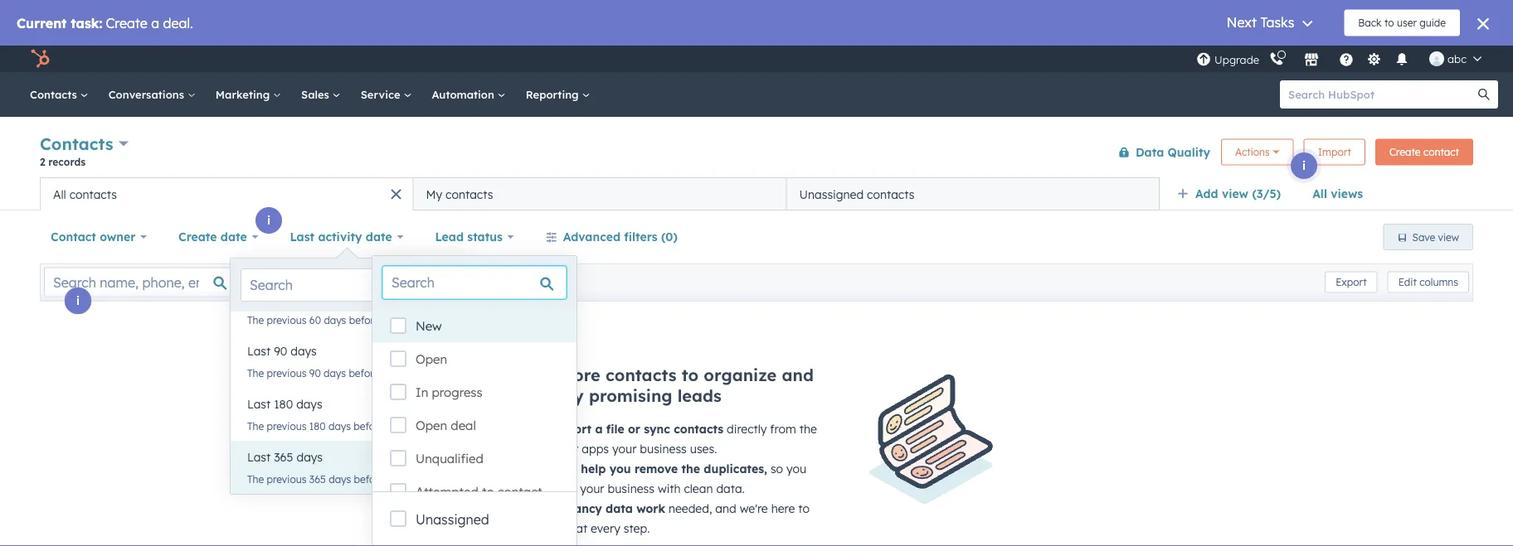 Task type: describe. For each thing, give the bounding box(es) containing it.
1 vertical spatial to
[[482, 485, 494, 501]]

import a file or sync contacts
[[550, 422, 724, 437]]

last 90 days the previous 90 days before today
[[247, 344, 410, 380]]

edit
[[1399, 276, 1418, 289]]

organize
[[704, 365, 777, 386]]

here
[[772, 502, 795, 517]]

last 365 days the previous 365 days before today
[[247, 451, 415, 486]]

view for save
[[1439, 231, 1460, 244]]

contact
[[51, 230, 96, 244]]

the inside directly from the other apps your business uses.
[[800, 422, 817, 437]]

activity
[[318, 230, 362, 244]]

add view (3/5) button
[[1167, 178, 1302, 211]]

no fancy data work
[[550, 502, 666, 517]]

attempted to contact
[[416, 485, 543, 501]]

service link
[[351, 72, 422, 117]]

last 180 days button
[[231, 388, 462, 422]]

lead status button
[[424, 221, 525, 254]]

hubspot image
[[30, 49, 50, 69]]

help inside needed, and we're here to help at every step.
[[550, 522, 573, 537]]

contacts for my contacts
[[446, 187, 493, 202]]

my
[[426, 187, 443, 202]]

grow
[[550, 482, 577, 497]]

no
[[550, 502, 567, 517]]

last for last activity date
[[290, 230, 315, 244]]

add view (3/5)
[[1196, 187, 1282, 201]]

unassigned for unassigned
[[416, 512, 490, 529]]

new
[[416, 319, 442, 335]]

needed, and we're here to help at every step.
[[550, 502, 810, 537]]

i for the bottom "i" button
[[76, 294, 80, 308]]

abc
[[1448, 52, 1467, 66]]

advanced
[[563, 230, 621, 244]]

contacts inside add more contacts to organize and identify promising leads
[[606, 365, 677, 386]]

business inside directly from the other apps your business uses.
[[640, 442, 687, 457]]

promising
[[589, 386, 673, 407]]

save
[[1413, 231, 1436, 244]]

conversations
[[108, 88, 187, 101]]

calling icon button
[[1263, 48, 1292, 70]]

and inside add more contacts to organize and identify promising leads
[[782, 365, 814, 386]]

upgrade
[[1215, 53, 1260, 67]]

so
[[771, 462, 784, 477]]

edit columns
[[1399, 276, 1459, 289]]

in
[[416, 385, 429, 401]]

1 the from the top
[[247, 314, 264, 327]]

more
[[558, 365, 601, 386]]

contacts for all contacts
[[69, 187, 117, 202]]

list box for search search field
[[231, 282, 462, 495]]

import button
[[1305, 139, 1366, 166]]

today for last 180 days
[[387, 420, 414, 433]]

filters
[[624, 230, 658, 244]]

marketplaces button
[[1295, 46, 1330, 72]]

help button
[[1333, 46, 1361, 72]]

create date
[[179, 230, 247, 244]]

today for last 365 days
[[387, 474, 415, 486]]

all views
[[1313, 187, 1364, 201]]

to inside needed, and we're here to help at every step.
[[799, 502, 810, 517]]

settings link
[[1365, 50, 1385, 68]]

business inside so you grow your business with clean data.
[[608, 482, 655, 497]]

we'll
[[550, 462, 578, 477]]

to inside add more contacts to organize and identify promising leads
[[682, 365, 699, 386]]

the for last 90 days
[[247, 367, 264, 380]]

your inside so you grow your business with clean data.
[[580, 482, 605, 497]]

step.
[[624, 522, 650, 537]]

data quality
[[1136, 145, 1211, 159]]

gary orlando image
[[1430, 51, 1445, 66]]

status
[[468, 230, 503, 244]]

create date button
[[168, 221, 269, 254]]

Search search field
[[383, 266, 567, 300]]

last activity date button
[[279, 221, 415, 254]]

open deal
[[416, 418, 476, 434]]

save view
[[1413, 231, 1460, 244]]

before up last 90 days button
[[349, 314, 380, 327]]

records
[[48, 156, 86, 168]]

other
[[550, 442, 579, 457]]

last 90 days button
[[231, 335, 462, 369]]

contacts for unassigned contacts
[[867, 187, 915, 202]]

your inside directly from the other apps your business uses.
[[613, 442, 637, 457]]

all views link
[[1302, 178, 1375, 211]]

clean
[[684, 482, 713, 497]]

menu containing abc
[[1195, 46, 1494, 72]]

create contact button
[[1376, 139, 1474, 166]]

data.
[[717, 482, 745, 497]]

last for last 90 days the previous 90 days before today
[[247, 344, 271, 359]]

marketing link
[[206, 72, 291, 117]]

marketplaces image
[[1305, 53, 1320, 68]]

before for last 365 days
[[354, 474, 385, 486]]

sales link
[[291, 72, 351, 117]]

all for all views
[[1313, 187, 1328, 201]]

export
[[1336, 276, 1368, 289]]

my contacts
[[426, 187, 493, 202]]

reporting
[[526, 88, 582, 101]]

add for add view (3/5)
[[1196, 187, 1219, 201]]

duplicates,
[[704, 462, 768, 477]]

quality
[[1168, 145, 1211, 159]]

contacts inside popup button
[[40, 134, 113, 154]]

i for the right "i" button
[[1303, 159, 1307, 173]]

the for last 180 days
[[247, 420, 264, 433]]

import for import a file or sync contacts
[[550, 422, 592, 437]]

directly from the other apps your business uses.
[[550, 422, 817, 457]]

apps
[[582, 442, 609, 457]]

service
[[361, 88, 404, 101]]

open for open
[[416, 352, 448, 368]]

contacts link
[[20, 72, 99, 117]]

abc button
[[1420, 46, 1492, 72]]

open for open deal
[[416, 418, 448, 434]]

sync
[[644, 422, 671, 437]]

notifications image
[[1395, 53, 1410, 68]]

2
[[40, 156, 45, 168]]

owner
[[100, 230, 136, 244]]

create for create date
[[179, 230, 217, 244]]

calling icon image
[[1270, 52, 1285, 67]]

the previous 60 days before today
[[247, 314, 410, 327]]

Search HubSpot search field
[[1281, 81, 1484, 109]]

view for add
[[1223, 187, 1249, 201]]

unqualified
[[416, 452, 484, 467]]

1 horizontal spatial 180
[[309, 420, 326, 433]]

0 vertical spatial help
[[581, 462, 606, 477]]



Task type: locate. For each thing, give the bounding box(es) containing it.
previous inside last 365 days the previous 365 days before today
[[267, 474, 307, 486]]

previous for 365
[[267, 474, 307, 486]]

1 vertical spatial i
[[267, 213, 271, 228]]

before inside last 180 days the previous 180 days before today
[[354, 420, 384, 433]]

4 the from the top
[[247, 474, 264, 486]]

1 vertical spatial add
[[520, 365, 553, 386]]

0 horizontal spatial contact
[[498, 485, 543, 501]]

1 vertical spatial contact
[[498, 485, 543, 501]]

contact owner
[[51, 230, 136, 244]]

before inside last 90 days the previous 90 days before today
[[349, 367, 379, 380]]

0 horizontal spatial your
[[580, 482, 605, 497]]

0 vertical spatial 90
[[274, 344, 288, 359]]

data quality button
[[1108, 136, 1212, 169]]

and down data.
[[716, 502, 737, 517]]

days
[[324, 314, 346, 327], [291, 344, 317, 359], [324, 367, 346, 380], [296, 398, 323, 412], [329, 420, 351, 433], [297, 451, 323, 465], [329, 474, 351, 486]]

1 horizontal spatial i
[[267, 213, 271, 228]]

uses.
[[690, 442, 717, 457]]

open left deal
[[416, 418, 448, 434]]

0 horizontal spatial create
[[179, 230, 217, 244]]

1 horizontal spatial you
[[787, 462, 807, 477]]

import up all views
[[1319, 146, 1352, 159]]

i button up all views
[[1292, 153, 1318, 179]]

contacts down hubspot link
[[30, 88, 80, 101]]

today inside last 180 days the previous 180 days before today
[[387, 420, 414, 433]]

0 horizontal spatial i
[[76, 294, 80, 308]]

lead
[[435, 230, 464, 244]]

automation link
[[422, 72, 516, 117]]

1 horizontal spatial help
[[581, 462, 606, 477]]

list box containing last 90 days
[[231, 282, 462, 495]]

0 vertical spatial and
[[782, 365, 814, 386]]

1 horizontal spatial import
[[1319, 146, 1352, 159]]

0 vertical spatial 180
[[274, 398, 293, 412]]

today inside last 90 days the previous 90 days before today
[[382, 367, 410, 380]]

0 horizontal spatial 180
[[274, 398, 293, 412]]

date right activity on the left top of the page
[[366, 230, 392, 244]]

today
[[382, 314, 410, 327], [382, 367, 410, 380], [387, 420, 414, 433], [387, 474, 415, 486]]

before for last 180 days
[[354, 420, 384, 433]]

create inside create date popup button
[[179, 230, 217, 244]]

1 vertical spatial help
[[550, 522, 573, 537]]

to right attempted
[[482, 485, 494, 501]]

0 vertical spatial your
[[613, 442, 637, 457]]

i up all views link at the top right
[[1303, 159, 1307, 173]]

data
[[1136, 145, 1165, 159]]

0 horizontal spatial 90
[[274, 344, 288, 359]]

1 horizontal spatial date
[[366, 230, 392, 244]]

edit columns button
[[1388, 272, 1470, 293]]

remove
[[635, 462, 678, 477]]

unassigned for unassigned contacts
[[800, 187, 864, 202]]

i down "all contacts" button at the left of page
[[267, 213, 271, 228]]

1 vertical spatial view
[[1439, 231, 1460, 244]]

help down apps
[[581, 462, 606, 477]]

help down no
[[550, 522, 573, 537]]

you right so
[[787, 462, 807, 477]]

progress
[[432, 385, 483, 401]]

date down "all contacts" button at the left of page
[[221, 230, 247, 244]]

previous inside last 180 days the previous 180 days before today
[[267, 420, 307, 433]]

1 horizontal spatial contact
[[1424, 146, 1460, 159]]

all left the views
[[1313, 187, 1328, 201]]

and up from
[[782, 365, 814, 386]]

0 vertical spatial i
[[1303, 159, 1307, 173]]

last for last 365 days the previous 365 days before today
[[247, 451, 271, 465]]

1 vertical spatial your
[[580, 482, 605, 497]]

view left (3/5) at the right top
[[1223, 187, 1249, 201]]

today left new
[[382, 314, 410, 327]]

contact owner button
[[40, 221, 158, 254]]

1 vertical spatial i button
[[256, 208, 282, 234]]

add inside popup button
[[1196, 187, 1219, 201]]

fancy
[[570, 502, 602, 517]]

last for last 180 days the previous 180 days before today
[[247, 398, 271, 412]]

1 horizontal spatial 365
[[309, 474, 326, 486]]

search button
[[1471, 81, 1499, 109]]

with
[[658, 482, 681, 497]]

last inside last 365 days the previous 365 days before today
[[247, 451, 271, 465]]

conversations link
[[99, 72, 206, 117]]

1 horizontal spatial i button
[[256, 208, 282, 234]]

180 down last 90 days the previous 90 days before today
[[274, 398, 293, 412]]

0 horizontal spatial you
[[610, 462, 631, 477]]

the up clean
[[682, 462, 701, 477]]

365
[[274, 451, 293, 465], [309, 474, 326, 486]]

last 180 days the previous 180 days before today
[[247, 398, 414, 433]]

so you grow your business with clean data.
[[550, 462, 807, 497]]

before up last 365 days button
[[354, 420, 384, 433]]

date inside last activity date "popup button"
[[366, 230, 392, 244]]

a
[[595, 422, 603, 437]]

180
[[274, 398, 293, 412], [309, 420, 326, 433]]

0 vertical spatial import
[[1319, 146, 1352, 159]]

we're
[[740, 502, 768, 517]]

import inside import button
[[1319, 146, 1352, 159]]

list box for search search box
[[373, 310, 577, 509]]

import
[[1319, 146, 1352, 159], [550, 422, 592, 437]]

today left attempted
[[387, 474, 415, 486]]

0 vertical spatial the
[[800, 422, 817, 437]]

needed,
[[669, 502, 713, 517]]

1 vertical spatial import
[[550, 422, 592, 437]]

0 vertical spatial create
[[1390, 146, 1421, 159]]

at
[[576, 522, 588, 537]]

previous inside last 90 days the previous 90 days before today
[[267, 367, 307, 380]]

you
[[610, 462, 631, 477], [787, 462, 807, 477]]

all
[[1313, 187, 1328, 201], [53, 187, 66, 202]]

list box
[[231, 282, 462, 495], [373, 310, 577, 509]]

contacts
[[30, 88, 80, 101], [40, 134, 113, 154]]

2 all from the left
[[53, 187, 66, 202]]

0 vertical spatial to
[[682, 365, 699, 386]]

all inside button
[[53, 187, 66, 202]]

create down "all contacts" button at the left of page
[[179, 230, 217, 244]]

3 the from the top
[[247, 420, 264, 433]]

2 vertical spatial to
[[799, 502, 810, 517]]

180 up last 365 days button
[[309, 420, 326, 433]]

0 vertical spatial open
[[416, 352, 448, 368]]

settings image
[[1368, 53, 1382, 68]]

90 up last 180 days 'button'
[[309, 367, 321, 380]]

0 horizontal spatial the
[[682, 462, 701, 477]]

1 horizontal spatial view
[[1439, 231, 1460, 244]]

previous up last 365 days the previous 365 days before today
[[267, 420, 307, 433]]

open
[[416, 352, 448, 368], [416, 418, 448, 434]]

1 horizontal spatial all
[[1313, 187, 1328, 201]]

previous
[[267, 314, 307, 327], [267, 367, 307, 380], [267, 420, 307, 433], [267, 474, 307, 486]]

4 previous from the top
[[267, 474, 307, 486]]

contacts banner
[[40, 131, 1474, 178]]

help image
[[1340, 53, 1355, 68]]

1 horizontal spatial create
[[1390, 146, 1421, 159]]

before inside last 365 days the previous 365 days before today
[[354, 474, 385, 486]]

0 horizontal spatial 365
[[274, 451, 293, 465]]

contacts
[[69, 187, 117, 202], [446, 187, 493, 202], [867, 187, 915, 202], [606, 365, 677, 386], [674, 422, 724, 437]]

search image
[[1479, 89, 1491, 100]]

i button right create date
[[256, 208, 282, 234]]

upgrade image
[[1197, 53, 1212, 68]]

2 vertical spatial i button
[[65, 288, 91, 315]]

all for all contacts
[[53, 187, 66, 202]]

create inside create contact button
[[1390, 146, 1421, 159]]

hubspot link
[[20, 49, 62, 69]]

1 horizontal spatial the
[[800, 422, 817, 437]]

1 vertical spatial 365
[[309, 474, 326, 486]]

create down search hubspot search field on the right
[[1390, 146, 1421, 159]]

the inside last 90 days the previous 90 days before today
[[247, 367, 264, 380]]

you left remove
[[610, 462, 631, 477]]

0 vertical spatial business
[[640, 442, 687, 457]]

add
[[1196, 187, 1219, 201], [520, 365, 553, 386]]

actions
[[1236, 146, 1271, 159]]

view inside "button"
[[1439, 231, 1460, 244]]

list box containing new
[[373, 310, 577, 509]]

unassigned contacts
[[800, 187, 915, 202]]

Search search field
[[241, 269, 452, 302]]

previous up last 180 days the previous 180 days before today
[[267, 367, 307, 380]]

and
[[782, 365, 814, 386], [716, 502, 737, 517]]

all contacts button
[[40, 178, 413, 211]]

the for last 365 days
[[247, 474, 264, 486]]

unassigned inside button
[[800, 187, 864, 202]]

previous left 60
[[267, 314, 307, 327]]

attempted
[[416, 485, 479, 501]]

0 vertical spatial view
[[1223, 187, 1249, 201]]

1 horizontal spatial your
[[613, 442, 637, 457]]

the inside last 365 days the previous 365 days before today
[[247, 474, 264, 486]]

leads
[[678, 386, 722, 407]]

90 down the previous 60 days before today on the bottom left of the page
[[274, 344, 288, 359]]

1 previous from the top
[[267, 314, 307, 327]]

i for the middle "i" button
[[267, 213, 271, 228]]

business
[[640, 442, 687, 457], [608, 482, 655, 497]]

contact
[[1424, 146, 1460, 159], [498, 485, 543, 501]]

contacts inside button
[[69, 187, 117, 202]]

today left open deal
[[387, 420, 414, 433]]

last activity date
[[290, 230, 392, 244]]

or
[[628, 422, 641, 437]]

previous for 90
[[267, 367, 307, 380]]

lead status
[[435, 230, 503, 244]]

to left organize
[[682, 365, 699, 386]]

today for last 90 days
[[382, 367, 410, 380]]

your up fancy at bottom
[[580, 482, 605, 497]]

2 date from the left
[[366, 230, 392, 244]]

advanced filters (0)
[[563, 230, 678, 244]]

save view button
[[1384, 224, 1474, 251]]

identify
[[520, 386, 584, 407]]

you inside so you grow your business with clean data.
[[787, 462, 807, 477]]

notifications button
[[1389, 46, 1417, 72]]

0 horizontal spatial i button
[[65, 288, 91, 315]]

the right from
[[800, 422, 817, 437]]

2 vertical spatial i
[[76, 294, 80, 308]]

columns
[[1420, 276, 1459, 289]]

view right save
[[1439, 231, 1460, 244]]

0 vertical spatial contact
[[1424, 146, 1460, 159]]

your down "file"
[[613, 442, 637, 457]]

1 vertical spatial create
[[179, 230, 217, 244]]

1 vertical spatial contacts
[[40, 134, 113, 154]]

data
[[606, 502, 633, 517]]

(0)
[[662, 230, 678, 244]]

sales
[[301, 88, 333, 101]]

1 horizontal spatial unassigned
[[800, 187, 864, 202]]

i down contact
[[76, 294, 80, 308]]

business up 'data'
[[608, 482, 655, 497]]

add for add more contacts to organize and identify promising leads
[[520, 365, 553, 386]]

1 horizontal spatial 90
[[309, 367, 321, 380]]

contacts up records
[[40, 134, 113, 154]]

i button down contact
[[65, 288, 91, 315]]

unassigned
[[800, 187, 864, 202], [416, 512, 490, 529]]

all down 2 records
[[53, 187, 66, 202]]

before up last 180 days 'button'
[[349, 367, 379, 380]]

Search name, phone, email addresses, or company search field
[[44, 268, 240, 298]]

your
[[613, 442, 637, 457], [580, 482, 605, 497]]

actions button
[[1222, 139, 1295, 166]]

2 open from the top
[[416, 418, 448, 434]]

1 vertical spatial 180
[[309, 420, 326, 433]]

1 date from the left
[[221, 230, 247, 244]]

0 horizontal spatial import
[[550, 422, 592, 437]]

last 365 days button
[[231, 442, 462, 475]]

marketing
[[216, 88, 273, 101]]

business up we'll help you remove the duplicates,
[[640, 442, 687, 457]]

contact inside button
[[1424, 146, 1460, 159]]

i button
[[1292, 153, 1318, 179], [256, 208, 282, 234], [65, 288, 91, 315]]

today up last 180 days 'button'
[[382, 367, 410, 380]]

1 horizontal spatial and
[[782, 365, 814, 386]]

2 the from the top
[[247, 367, 264, 380]]

views
[[1332, 187, 1364, 201]]

1 all from the left
[[1313, 187, 1328, 201]]

0 horizontal spatial and
[[716, 502, 737, 517]]

3 previous from the top
[[267, 420, 307, 433]]

0 horizontal spatial help
[[550, 522, 573, 537]]

0 horizontal spatial all
[[53, 187, 66, 202]]

0 vertical spatial add
[[1196, 187, 1219, 201]]

menu
[[1195, 46, 1494, 72]]

open down new
[[416, 352, 448, 368]]

import for import
[[1319, 146, 1352, 159]]

last inside last 180 days the previous 180 days before today
[[247, 398, 271, 412]]

0 horizontal spatial to
[[482, 485, 494, 501]]

last inside "popup button"
[[290, 230, 315, 244]]

today inside last 365 days the previous 365 days before today
[[387, 474, 415, 486]]

add inside add more contacts to organize and identify promising leads
[[520, 365, 553, 386]]

export button
[[1326, 272, 1378, 293]]

1 horizontal spatial to
[[682, 365, 699, 386]]

2 horizontal spatial i
[[1303, 159, 1307, 173]]

last
[[290, 230, 315, 244], [247, 344, 271, 359], [247, 398, 271, 412], [247, 451, 271, 465]]

2 you from the left
[[787, 462, 807, 477]]

0 vertical spatial contacts
[[30, 88, 80, 101]]

0 horizontal spatial unassigned
[[416, 512, 490, 529]]

and inside needed, and we're here to help at every step.
[[716, 502, 737, 517]]

create for create contact
[[1390, 146, 1421, 159]]

last inside last 90 days the previous 90 days before today
[[247, 344, 271, 359]]

view inside popup button
[[1223, 187, 1249, 201]]

1 vertical spatial 90
[[309, 367, 321, 380]]

0 vertical spatial 365
[[274, 451, 293, 465]]

1 vertical spatial open
[[416, 418, 448, 434]]

0 vertical spatial unassigned
[[800, 187, 864, 202]]

1 vertical spatial and
[[716, 502, 737, 517]]

0 horizontal spatial add
[[520, 365, 553, 386]]

add down quality
[[1196, 187, 1219, 201]]

add more contacts to organize and identify promising leads
[[520, 365, 814, 407]]

2 previous from the top
[[267, 367, 307, 380]]

add left more at the bottom
[[520, 365, 553, 386]]

contacts button
[[40, 132, 129, 156]]

1 you from the left
[[610, 462, 631, 477]]

before down last 180 days the previous 180 days before today
[[354, 474, 385, 486]]

previous down last 180 days the previous 180 days before today
[[267, 474, 307, 486]]

before for last 90 days
[[349, 367, 379, 380]]

1 vertical spatial unassigned
[[416, 512, 490, 529]]

1 horizontal spatial add
[[1196, 187, 1219, 201]]

previous for 180
[[267, 420, 307, 433]]

date inside create date popup button
[[221, 230, 247, 244]]

all contacts
[[53, 187, 117, 202]]

2 horizontal spatial i button
[[1292, 153, 1318, 179]]

we'll help you remove the duplicates,
[[550, 462, 768, 477]]

1 vertical spatial the
[[682, 462, 701, 477]]

every
[[591, 522, 621, 537]]

view
[[1223, 187, 1249, 201], [1439, 231, 1460, 244]]

2 horizontal spatial to
[[799, 502, 810, 517]]

1 open from the top
[[416, 352, 448, 368]]

date
[[221, 230, 247, 244], [366, 230, 392, 244]]

advanced filters (0) button
[[535, 221, 689, 254]]

1 vertical spatial business
[[608, 482, 655, 497]]

the inside last 180 days the previous 180 days before today
[[247, 420, 264, 433]]

import up 'other'
[[550, 422, 592, 437]]

i
[[1303, 159, 1307, 173], [267, 213, 271, 228], [76, 294, 80, 308]]

0 horizontal spatial view
[[1223, 187, 1249, 201]]

0 horizontal spatial date
[[221, 230, 247, 244]]

0 vertical spatial i button
[[1292, 153, 1318, 179]]

to right here
[[799, 502, 810, 517]]



Task type: vqa. For each thing, say whether or not it's contained in the screenshot.
IMPORT within button
yes



